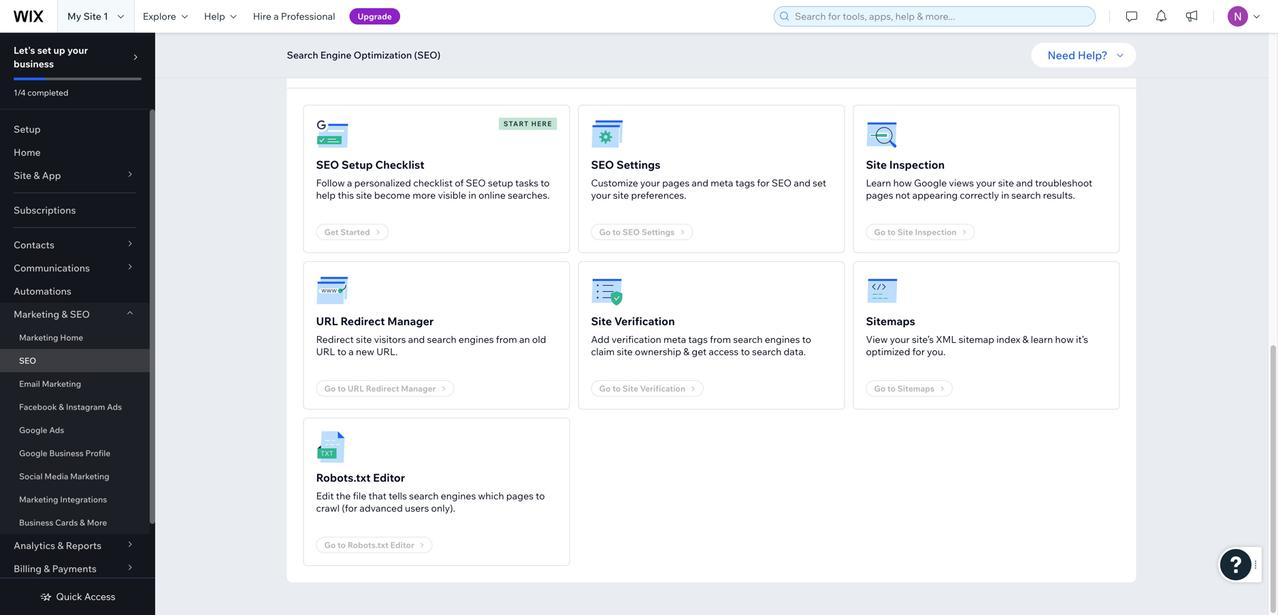 Task type: locate. For each thing, give the bounding box(es) containing it.
the
[[336, 490, 351, 502]]

up
[[53, 44, 65, 56]]

1 horizontal spatial in
[[1002, 189, 1010, 201]]

setup down 1/4 in the top left of the page
[[14, 123, 41, 135]]

0 horizontal spatial in
[[469, 189, 476, 201]]

1 horizontal spatial ads
[[107, 402, 122, 412]]

need help? button
[[1032, 43, 1137, 67]]

settings
[[617, 158, 661, 172]]

1 horizontal spatial home
[[60, 333, 83, 343]]

robots.txt editor heading
[[316, 470, 405, 486]]

engine
[[320, 49, 352, 61]]

pages inside seo settings customize your pages and meta tags for seo and set your site preferences.
[[662, 177, 690, 189]]

business
[[49, 448, 84, 458], [19, 518, 53, 528]]

set left up
[[37, 44, 51, 56]]

engines for url redirect manager
[[459, 334, 494, 345]]

site up correctly
[[998, 177, 1014, 189]]

business cards & more
[[19, 518, 107, 528]]

marketing for home
[[19, 333, 58, 343]]

2 vertical spatial google
[[19, 448, 47, 458]]

1 horizontal spatial pages
[[662, 177, 690, 189]]

0 horizontal spatial setup
[[14, 123, 41, 135]]

to inside url redirect manager redirect site visitors and search engines from an old url to a new url.
[[337, 346, 347, 358]]

search down manager
[[427, 334, 457, 345]]

here
[[531, 119, 552, 128]]

& inside "popup button"
[[61, 308, 68, 320]]

social
[[19, 471, 43, 482]]

verification
[[612, 334, 662, 345]]

your right up
[[67, 44, 88, 56]]

& inside dropdown button
[[44, 563, 50, 575]]

site down customize
[[613, 189, 629, 201]]

google down facebook
[[19, 425, 47, 435]]

your inside let's set up your business
[[67, 44, 88, 56]]

engines inside url redirect manager redirect site visitors and search engines from an old url to a new url.
[[459, 334, 494, 345]]

tasks
[[515, 177, 539, 189]]

0 vertical spatial for
[[757, 177, 770, 189]]

more
[[413, 189, 436, 201]]

marketing home
[[19, 333, 83, 343]]

visitors
[[374, 334, 406, 345]]

a left 'new'
[[349, 346, 354, 358]]

a right hire
[[274, 10, 279, 22]]

set
[[37, 44, 51, 56], [813, 177, 827, 189]]

0 vertical spatial setup
[[14, 123, 41, 135]]

for inside "sitemaps view your site's xml sitemap index & learn how it's optimized for you."
[[913, 346, 925, 358]]

pages down learn
[[866, 189, 894, 201]]

explore
[[143, 10, 176, 22]]

1 vertical spatial pages
[[866, 189, 894, 201]]

url
[[316, 315, 338, 328], [316, 346, 335, 358]]

set left learn
[[813, 177, 827, 189]]

0 horizontal spatial for
[[757, 177, 770, 189]]

billing & payments
[[14, 563, 97, 575]]

to right tasks
[[541, 177, 550, 189]]

pages inside the robots.txt editor edit the file that tells search engines which pages to crawl (for advanced users only).
[[506, 490, 534, 502]]

search engine optimization (seo)
[[287, 49, 441, 61]]

start here
[[504, 119, 552, 128]]

in right correctly
[[1002, 189, 1010, 201]]

site inside site verification add verification meta tags from search engines to claim site ownership & get access to search data.
[[617, 346, 633, 358]]

access
[[709, 346, 739, 358]]

& left get
[[684, 346, 690, 358]]

billing
[[14, 563, 42, 575]]

0 vertical spatial url
[[316, 315, 338, 328]]

0 vertical spatial google
[[914, 177, 947, 189]]

0 vertical spatial tags
[[736, 177, 755, 189]]

from inside url redirect manager redirect site visitors and search engines from an old url to a new url.
[[496, 334, 517, 345]]

follow
[[316, 177, 345, 189]]

1 horizontal spatial how
[[1055, 334, 1074, 345]]

1 horizontal spatial from
[[710, 334, 731, 345]]

engines for site verification
[[765, 334, 800, 345]]

0 horizontal spatial meta
[[664, 334, 686, 345]]

pages up 'preferences.'
[[662, 177, 690, 189]]

search up access on the right of page
[[733, 334, 763, 345]]

search inside url redirect manager redirect site visitors and search engines from an old url to a new url.
[[427, 334, 457, 345]]

marketing down marketing & seo
[[19, 333, 58, 343]]

1 horizontal spatial meta
[[711, 177, 734, 189]]

a up this
[[347, 177, 352, 189]]

setup inside 'link'
[[14, 123, 41, 135]]

& left app
[[34, 170, 40, 181]]

1 vertical spatial url
[[316, 346, 335, 358]]

engines inside site verification add verification meta tags from search engines to claim site ownership & get access to search data.
[[765, 334, 800, 345]]

optimized
[[866, 346, 911, 358]]

tells
[[389, 490, 407, 502]]

to up data.
[[802, 334, 812, 345]]

redirect
[[341, 315, 385, 328], [316, 334, 354, 345]]

google inside google business profile link
[[19, 448, 47, 458]]

0 vertical spatial home
[[14, 146, 41, 158]]

home
[[14, 146, 41, 158], [60, 333, 83, 343]]

ads right instagram
[[107, 402, 122, 412]]

tools
[[303, 60, 334, 75]]

business up social media marketing
[[49, 448, 84, 458]]

1 vertical spatial for
[[913, 346, 925, 358]]

search inside site inspection learn how google views your site and troubleshoot pages not appearing correctly in search results.
[[1012, 189, 1041, 201]]

from up access on the right of page
[[710, 334, 731, 345]]

to left 'new'
[[337, 346, 347, 358]]

robots.txt editor edit the file that tells search engines which pages to crawl (for advanced users only).
[[316, 471, 545, 514]]

ads up google business profile
[[49, 425, 64, 435]]

site up 'new'
[[356, 334, 372, 345]]

search inside the robots.txt editor edit the file that tells search engines which pages to crawl (for advanced users only).
[[409, 490, 439, 502]]

for
[[757, 177, 770, 189], [913, 346, 925, 358]]

& down business cards & more
[[57, 540, 64, 552]]

marketing down social
[[19, 495, 58, 505]]

google up social
[[19, 448, 47, 458]]

pages for site inspection
[[866, 189, 894, 201]]

1 vertical spatial how
[[1055, 334, 1074, 345]]

how up not
[[894, 177, 912, 189]]

not
[[896, 189, 910, 201]]

0 horizontal spatial how
[[894, 177, 912, 189]]

0 vertical spatial meta
[[711, 177, 734, 189]]

0 vertical spatial a
[[274, 10, 279, 22]]

0 horizontal spatial set
[[37, 44, 51, 56]]

your up the optimized
[[890, 334, 910, 345]]

pages inside site inspection learn how google views your site and troubleshoot pages not appearing correctly in search results.
[[866, 189, 894, 201]]

home up the seo link
[[60, 333, 83, 343]]

0 horizontal spatial tags
[[689, 334, 708, 345]]

how left it's
[[1055, 334, 1074, 345]]

business
[[14, 58, 54, 70]]

from left an
[[496, 334, 517, 345]]

and
[[337, 60, 359, 75], [692, 177, 709, 189], [794, 177, 811, 189], [1016, 177, 1033, 189], [408, 334, 425, 345]]

seo settings heading
[[591, 157, 661, 173]]

your up 'preferences.'
[[640, 177, 660, 189]]

1 horizontal spatial setup
[[342, 158, 373, 172]]

site inspection heading
[[866, 157, 945, 173]]

seo setup checklist follow a personalized checklist of seo setup tasks to help this site become more visible in online searches.
[[316, 158, 550, 201]]

cards
[[55, 518, 78, 528]]

& right facebook
[[59, 402, 64, 412]]

site for inspection
[[866, 158, 887, 172]]

set inside let's set up your business
[[37, 44, 51, 56]]

setup
[[14, 123, 41, 135], [342, 158, 373, 172]]

1 in from the left
[[469, 189, 476, 201]]

site
[[998, 177, 1014, 189], [356, 189, 372, 201], [613, 189, 629, 201], [356, 334, 372, 345], [617, 346, 633, 358]]

your up correctly
[[976, 177, 996, 189]]

0 vertical spatial pages
[[662, 177, 690, 189]]

1 vertical spatial ads
[[49, 425, 64, 435]]

0 horizontal spatial from
[[496, 334, 517, 345]]

marketing down automations
[[14, 308, 59, 320]]

site
[[83, 10, 101, 22], [866, 158, 887, 172], [14, 170, 31, 181], [591, 315, 612, 328]]

site right this
[[356, 189, 372, 201]]

in
[[469, 189, 476, 201], [1002, 189, 1010, 201]]

site inside url redirect manager redirect site visitors and search engines from an old url to a new url.
[[356, 334, 372, 345]]

robots.txt
[[316, 471, 371, 485]]

ownership
[[635, 346, 681, 358]]

google up appearing
[[914, 177, 947, 189]]

quick access button
[[40, 591, 115, 603]]

engines left an
[[459, 334, 494, 345]]

engines up only).
[[441, 490, 476, 502]]

site left app
[[14, 170, 31, 181]]

email marketing link
[[0, 372, 150, 396]]

business up analytics
[[19, 518, 53, 528]]

hire a professional link
[[245, 0, 343, 33]]

manager
[[387, 315, 434, 328]]

1 vertical spatial setup
[[342, 158, 373, 172]]

redirect up 'new'
[[341, 315, 385, 328]]

marketing
[[14, 308, 59, 320], [19, 333, 58, 343], [42, 379, 81, 389], [70, 471, 109, 482], [19, 495, 58, 505]]

upgrade button
[[350, 8, 400, 25]]

add
[[591, 334, 610, 345]]

0 horizontal spatial pages
[[506, 490, 534, 502]]

google for google ads
[[19, 425, 47, 435]]

1 vertical spatial set
[[813, 177, 827, 189]]

1 vertical spatial a
[[347, 177, 352, 189]]

search left results.
[[1012, 189, 1041, 201]]

2 from from the left
[[710, 334, 731, 345]]

correctly
[[960, 189, 999, 201]]

search up users
[[409, 490, 439, 502]]

search
[[287, 49, 318, 61]]

1 vertical spatial meta
[[664, 334, 686, 345]]

only).
[[431, 502, 455, 514]]

tags
[[736, 177, 755, 189], [689, 334, 708, 345]]

it's
[[1076, 334, 1089, 345]]

2 vertical spatial a
[[349, 346, 354, 358]]

pages for robots.txt editor
[[506, 490, 534, 502]]

marketing inside "popup button"
[[14, 308, 59, 320]]

1 horizontal spatial for
[[913, 346, 925, 358]]

site inside site & app dropdown button
[[14, 170, 31, 181]]

ads
[[107, 402, 122, 412], [49, 425, 64, 435]]

facebook & instagram ads link
[[0, 396, 150, 419]]

tags inside site verification add verification meta tags from search engines to claim site ownership & get access to search data.
[[689, 334, 708, 345]]

your down customize
[[591, 189, 611, 201]]

site verification heading
[[591, 313, 675, 329]]

2 horizontal spatial pages
[[866, 189, 894, 201]]

optimization
[[354, 49, 412, 61]]

to
[[541, 177, 550, 189], [802, 334, 812, 345], [337, 346, 347, 358], [741, 346, 750, 358], [536, 490, 545, 502]]

site for &
[[14, 170, 31, 181]]

pages
[[662, 177, 690, 189], [866, 189, 894, 201], [506, 490, 534, 502]]

data.
[[784, 346, 806, 358]]

engines inside the robots.txt editor edit the file that tells search engines which pages to crawl (for advanced users only).
[[441, 490, 476, 502]]

0 vertical spatial how
[[894, 177, 912, 189]]

view
[[866, 334, 888, 345]]

site inside site verification add verification meta tags from search engines to claim site ownership & get access to search data.
[[591, 315, 612, 328]]

& left learn on the bottom of page
[[1023, 334, 1029, 345]]

1 vertical spatial google
[[19, 425, 47, 435]]

2 vertical spatial pages
[[506, 490, 534, 502]]

site down "verification"
[[617, 346, 633, 358]]

marketing for &
[[14, 308, 59, 320]]

search for url redirect manager
[[427, 334, 457, 345]]

& right billing
[[44, 563, 50, 575]]

site inside seo setup checklist follow a personalized checklist of seo setup tasks to help this site become more visible in online searches.
[[356, 189, 372, 201]]

in left online on the left top of the page
[[469, 189, 476, 201]]

2 url from the top
[[316, 346, 335, 358]]

sitemap
[[959, 334, 995, 345]]

2 in from the left
[[1002, 189, 1010, 201]]

become
[[374, 189, 411, 201]]

automations
[[14, 285, 71, 297]]

site up add
[[591, 315, 612, 328]]

0 horizontal spatial home
[[14, 146, 41, 158]]

subscriptions
[[14, 204, 76, 216]]

seo inside the seo link
[[19, 356, 36, 366]]

& inside dropdown button
[[57, 540, 64, 552]]

meta inside site verification add verification meta tags from search engines to claim site ownership & get access to search data.
[[664, 334, 686, 345]]

sitemaps heading
[[866, 313, 915, 329]]

redirect down url redirect manager heading
[[316, 334, 354, 345]]

1 vertical spatial home
[[60, 333, 83, 343]]

1 vertical spatial tags
[[689, 334, 708, 345]]

1 from from the left
[[496, 334, 517, 345]]

site left 1
[[83, 10, 101, 22]]

site up learn
[[866, 158, 887, 172]]

0 vertical spatial ads
[[107, 402, 122, 412]]

site inspection learn how google views your site and troubleshoot pages not appearing correctly in search results.
[[866, 158, 1093, 201]]

1 horizontal spatial set
[[813, 177, 827, 189]]

site verification add verification meta tags from search engines to claim site ownership & get access to search data.
[[591, 315, 812, 358]]

customize
[[591, 177, 638, 189]]

to right which
[[536, 490, 545, 502]]

& down the automations link
[[61, 308, 68, 320]]

which
[[478, 490, 504, 502]]

views
[[949, 177, 974, 189]]

marketing & seo button
[[0, 303, 150, 326]]

home up site & app in the left of the page
[[14, 146, 41, 158]]

google inside the 'google ads' link
[[19, 425, 47, 435]]

site inside site inspection learn how google views your site and troubleshoot pages not appearing correctly in search results.
[[998, 177, 1014, 189]]

tools and settings
[[303, 60, 410, 75]]

0 vertical spatial set
[[37, 44, 51, 56]]

how inside site inspection learn how google views your site and troubleshoot pages not appearing correctly in search results.
[[894, 177, 912, 189]]

engines up data.
[[765, 334, 800, 345]]

seo settings customize your pages and meta tags for seo and set your site preferences.
[[591, 158, 827, 201]]

url.
[[377, 346, 398, 358]]

learn
[[1031, 334, 1053, 345]]

setup up 'personalized'
[[342, 158, 373, 172]]

site inside site inspection learn how google views your site and troubleshoot pages not appearing correctly in search results.
[[866, 158, 887, 172]]

pages right which
[[506, 490, 534, 502]]

1 horizontal spatial tags
[[736, 177, 755, 189]]



Task type: vqa. For each thing, say whether or not it's contained in the screenshot.


Task type: describe. For each thing, give the bounding box(es) containing it.
facebook & instagram ads
[[19, 402, 122, 412]]

start
[[504, 119, 529, 128]]

google inside site inspection learn how google views your site and troubleshoot pages not appearing correctly in search results.
[[914, 177, 947, 189]]

setup
[[488, 177, 513, 189]]

google ads
[[19, 425, 64, 435]]

verification
[[615, 315, 675, 328]]

users
[[405, 502, 429, 514]]

analytics & reports button
[[0, 534, 150, 558]]

personalized
[[354, 177, 411, 189]]

your inside site inspection learn how google views your site and troubleshoot pages not appearing correctly in search results.
[[976, 177, 996, 189]]

tags inside seo settings customize your pages and meta tags for seo and set your site preferences.
[[736, 177, 755, 189]]

to inside seo setup checklist follow a personalized checklist of seo setup tasks to help this site become more visible in online searches.
[[541, 177, 550, 189]]

for inside seo settings customize your pages and meta tags for seo and set your site preferences.
[[757, 177, 770, 189]]

file
[[353, 490, 367, 502]]

xml
[[936, 334, 957, 345]]

search for site verification
[[733, 334, 763, 345]]

access
[[84, 591, 115, 603]]

and inside url redirect manager redirect site visitors and search engines from an old url to a new url.
[[408, 334, 425, 345]]

0 vertical spatial redirect
[[341, 315, 385, 328]]

set inside seo settings customize your pages and meta tags for seo and set your site preferences.
[[813, 177, 827, 189]]

need help?
[[1048, 48, 1108, 62]]

meta inside seo settings customize your pages and meta tags for seo and set your site preferences.
[[711, 177, 734, 189]]

1
[[104, 10, 108, 22]]

quick access
[[56, 591, 115, 603]]

site inside seo settings customize your pages and meta tags for seo and set your site preferences.
[[613, 189, 629, 201]]

1/4 completed
[[14, 87, 68, 98]]

google for google business profile
[[19, 448, 47, 458]]

quick
[[56, 591, 82, 603]]

marketing up facebook & instagram ads
[[42, 379, 81, 389]]

url redirect manager redirect site visitors and search engines from an old url to a new url.
[[316, 315, 546, 358]]

marketing home link
[[0, 326, 150, 349]]

let's
[[14, 44, 35, 56]]

sidebar element
[[0, 33, 155, 615]]

social media marketing
[[19, 471, 109, 482]]

professional
[[281, 10, 335, 22]]

& left more
[[80, 518, 85, 528]]

in inside seo setup checklist follow a personalized checklist of seo setup tasks to help this site become more visible in online searches.
[[469, 189, 476, 201]]

learn
[[866, 177, 891, 189]]

0 vertical spatial business
[[49, 448, 84, 458]]

checklist
[[413, 177, 453, 189]]

seo link
[[0, 349, 150, 372]]

email marketing
[[19, 379, 81, 389]]

more
[[87, 518, 107, 528]]

crawl
[[316, 502, 340, 514]]

app
[[42, 170, 61, 181]]

seo inside marketing & seo "popup button"
[[70, 308, 90, 320]]

marketing integrations link
[[0, 488, 150, 511]]

seo setup checklist heading
[[316, 157, 425, 173]]

a inside seo setup checklist follow a personalized checklist of seo setup tasks to help this site become more visible in online searches.
[[347, 177, 352, 189]]

my
[[67, 10, 81, 22]]

claim
[[591, 346, 615, 358]]

searches.
[[508, 189, 550, 201]]

analytics
[[14, 540, 55, 552]]

marketing up "integrations"
[[70, 471, 109, 482]]

an
[[519, 334, 530, 345]]

online
[[479, 189, 506, 201]]

checklist
[[375, 158, 425, 172]]

that
[[369, 490, 387, 502]]

url redirect manager heading
[[316, 313, 434, 329]]

let's set up your business
[[14, 44, 88, 70]]

results.
[[1043, 189, 1075, 201]]

help button
[[196, 0, 245, 33]]

in inside site inspection learn how google views your site and troubleshoot pages not appearing correctly in search results.
[[1002, 189, 1010, 201]]

search for robots.txt editor
[[409, 490, 439, 502]]

1 url from the top
[[316, 315, 338, 328]]

site & app
[[14, 170, 61, 181]]

business cards & more link
[[0, 511, 150, 534]]

& inside 'link'
[[59, 402, 64, 412]]

Search for tools, apps, help & more... field
[[791, 7, 1091, 26]]

contacts button
[[0, 233, 150, 257]]

hire a professional
[[253, 10, 335, 22]]

search left data.
[[752, 346, 782, 358]]

google ads link
[[0, 419, 150, 442]]

(seo)
[[414, 49, 441, 61]]

search engine optimization (seo) button
[[280, 45, 448, 65]]

visible
[[438, 189, 466, 201]]

billing & payments button
[[0, 558, 150, 581]]

communications
[[14, 262, 90, 274]]

settings
[[362, 60, 410, 75]]

setup inside seo setup checklist follow a personalized checklist of seo setup tasks to help this site become more visible in online searches.
[[342, 158, 373, 172]]

& inside "sitemaps view your site's xml sitemap index & learn how it's optimized for you."
[[1023, 334, 1029, 345]]

payments
[[52, 563, 97, 575]]

edit
[[316, 490, 334, 502]]

integrations
[[60, 495, 107, 505]]

my site 1
[[67, 10, 108, 22]]

1 vertical spatial business
[[19, 518, 53, 528]]

how inside "sitemaps view your site's xml sitemap index & learn how it's optimized for you."
[[1055, 334, 1074, 345]]

hire
[[253, 10, 271, 22]]

a inside url redirect manager redirect site visitors and search engines from an old url to a new url.
[[349, 346, 354, 358]]

google business profile link
[[0, 442, 150, 465]]

site for verification
[[591, 315, 612, 328]]

profile
[[85, 448, 110, 458]]

engines for robots.txt editor
[[441, 490, 476, 502]]

your inside "sitemaps view your site's xml sitemap index & learn how it's optimized for you."
[[890, 334, 910, 345]]

to inside the robots.txt editor edit the file that tells search engines which pages to crawl (for advanced users only).
[[536, 490, 545, 502]]

this
[[338, 189, 354, 201]]

0 horizontal spatial ads
[[49, 425, 64, 435]]

(for
[[342, 502, 357, 514]]

setup link
[[0, 118, 150, 141]]

& inside site verification add verification meta tags from search engines to claim site ownership & get access to search data.
[[684, 346, 690, 358]]

a inside hire a professional link
[[274, 10, 279, 22]]

new
[[356, 346, 374, 358]]

& inside dropdown button
[[34, 170, 40, 181]]

from inside site verification add verification meta tags from search engines to claim site ownership & get access to search data.
[[710, 334, 731, 345]]

reports
[[66, 540, 102, 552]]

to right access on the right of page
[[741, 346, 750, 358]]

sitemaps
[[866, 315, 915, 328]]

preferences.
[[631, 189, 687, 201]]

site & app button
[[0, 164, 150, 187]]

marketing for integrations
[[19, 495, 58, 505]]

home link
[[0, 141, 150, 164]]

advanced
[[360, 502, 403, 514]]

need
[[1048, 48, 1076, 62]]

and inside site inspection learn how google views your site and troubleshoot pages not appearing correctly in search results.
[[1016, 177, 1033, 189]]

sitemaps view your site's xml sitemap index & learn how it's optimized for you.
[[866, 315, 1089, 358]]

index
[[997, 334, 1021, 345]]

editor
[[373, 471, 405, 485]]

home inside home "link"
[[14, 146, 41, 158]]

get
[[692, 346, 707, 358]]

1 vertical spatial redirect
[[316, 334, 354, 345]]

ads inside 'link'
[[107, 402, 122, 412]]

home inside marketing home link
[[60, 333, 83, 343]]

contacts
[[14, 239, 54, 251]]



